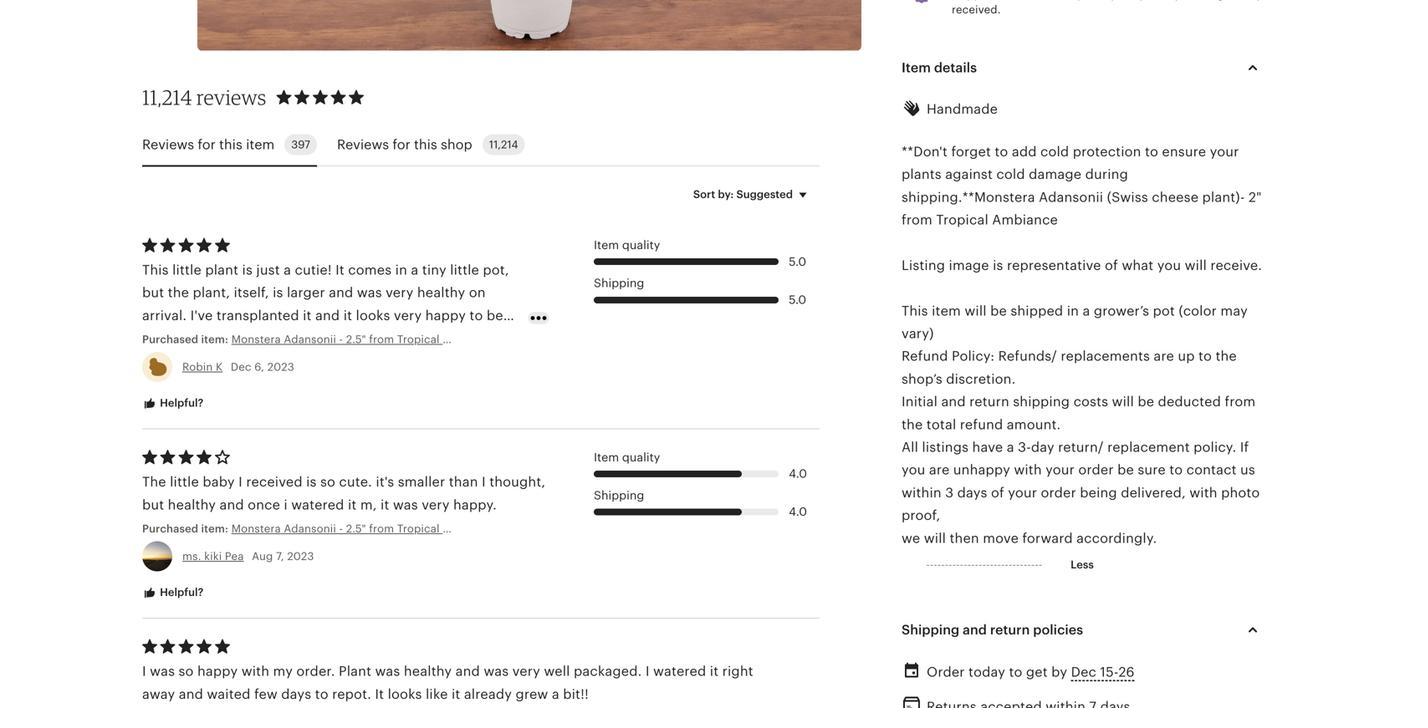 Task type: locate. For each thing, give the bounding box(es) containing it.
helpful? for 5.0
[[157, 397, 204, 410]]

item: down i've
[[201, 333, 228, 346]]

tropical down shipping.**monstera
[[936, 213, 989, 228]]

1 for from the left
[[198, 137, 216, 152]]

helpful? button down robin
[[130, 388, 216, 419]]

purchased item: monstera adansonii - 2.5" from  tropical ambiance for 4.0
[[142, 523, 496, 535]]

was down comes
[[357, 285, 382, 300]]

plant)-
[[1203, 190, 1245, 205]]

looks inside i was so happy with my order. plant was healthy and was very well packaged. i watered it right away and waited few days to repot.  it looks like it already grew a bit!!
[[388, 687, 422, 702]]

26
[[1119, 665, 1135, 680]]

and inside 'the little baby i received is so cute. it's smaller than i thought, but healthy and once i watered it m, it was very happy.'
[[220, 498, 244, 513]]

0 vertical spatial 5.0
[[789, 255, 807, 268]]

0 vertical spatial looks
[[356, 308, 390, 323]]

from down plants
[[902, 213, 933, 228]]

2 vertical spatial happy
[[197, 664, 238, 679]]

6,
[[254, 361, 264, 374]]

but
[[142, 285, 164, 300], [142, 498, 164, 513]]

days inside i was so happy with my order. plant was healthy and was very well packaged. i watered it right away and waited few days to repot.  it looks like it already grew a bit!!
[[281, 687, 311, 702]]

return up refund
[[970, 395, 1010, 410]]

adansonii for 5.0
[[284, 333, 336, 346]]

tropical down smaller in the left bottom of the page
[[397, 523, 440, 535]]

0 horizontal spatial days
[[281, 687, 311, 702]]

2 2.5" from the top
[[346, 523, 366, 535]]

we
[[902, 531, 921, 546]]

all
[[902, 440, 919, 455]]

this inside this item will be shipped in a grower's pot (color may vary) refund policy: refunds/ replacements are up to the shop's discretion. initial and return shipping costs will be deducted from the total refund amount. all listings have a 3-day return/ replacement policy. if you are unhappy with your order be sure to contact us within 3 days of your order being delivered, with photo proof, we will then move forward accordingly.
[[902, 304, 928, 319]]

are down listings
[[929, 463, 950, 478]]

1 helpful? from the top
[[157, 397, 204, 410]]

1 horizontal spatial days
[[958, 486, 988, 501]]

initial
[[902, 395, 938, 410]]

will right costs
[[1112, 395, 1134, 410]]

1 but from the top
[[142, 285, 164, 300]]

from inside this item will be shipped in a grower's pot (color may vary) refund policy: refunds/ replacements are up to the shop's discretion. initial and return shipping costs will be deducted from the total refund amount. all listings have a 3-day return/ replacement policy. if you are unhappy with your order be sure to contact us within 3 days of your order being delivered, with photo proof, we will then move forward accordingly.
[[1225, 395, 1256, 410]]

looks up perfect
[[356, 308, 390, 323]]

ambiance up totally
[[443, 333, 496, 346]]

1 vertical spatial ambiance
[[443, 333, 496, 346]]

looks
[[356, 308, 390, 323], [388, 687, 422, 702]]

shipping inside dropdown button
[[902, 623, 960, 638]]

2 for from the left
[[393, 137, 411, 152]]

arrival.
[[142, 308, 187, 323]]

0 vertical spatial watered
[[291, 498, 344, 513]]

1 vertical spatial so
[[179, 664, 194, 679]]

1 vertical spatial days
[[281, 687, 311, 702]]

1 horizontal spatial in
[[1067, 304, 1079, 319]]

1 horizontal spatial this
[[902, 304, 928, 319]]

1 horizontal spatial order
[[1079, 463, 1114, 478]]

a inside i was so happy with my order. plant was healthy and was very well packaged. i watered it right away and waited few days to repot.  it looks like it already grew a bit!!
[[552, 687, 560, 702]]

2 quality from the top
[[622, 451, 660, 464]]

suggested
[[737, 188, 793, 201]]

1 vertical spatial of
[[168, 331, 181, 346]]

2 purchased from the top
[[142, 523, 198, 535]]

happy inside i was so happy with my order. plant was healthy and was very well packaged. i watered it right away and waited few days to repot.  it looks like it already grew a bit!!
[[197, 664, 238, 679]]

you inside this item will be shipped in a grower's pot (color may vary) refund policy: refunds/ replacements are up to the shop's discretion. initial and return shipping costs will be deducted from the total refund amount. all listings have a 3-day return/ replacement policy. if you are unhappy with your order be sure to contact us within 3 days of your order being delivered, with photo proof, we will then move forward accordingly.
[[902, 463, 926, 478]]

tropical up purchase
[[397, 333, 440, 346]]

2 monstera from the top
[[231, 523, 281, 535]]

smaller
[[398, 475, 445, 490]]

0 horizontal spatial so
[[179, 664, 194, 679]]

healthy
[[417, 285, 465, 300], [168, 498, 216, 513], [404, 664, 452, 679]]

1 horizontal spatial so
[[320, 475, 335, 490]]

is down just
[[273, 285, 283, 300]]

the up all
[[902, 417, 923, 432]]

this down "reviews"
[[219, 137, 242, 152]]

1 vertical spatial item quality
[[594, 451, 660, 464]]

1 helpful? button from the top
[[130, 388, 216, 419]]

0 horizontal spatial happy
[[197, 664, 238, 679]]

0 vertical spatial item
[[902, 60, 931, 75]]

5.0 for item quality
[[789, 255, 807, 268]]

item details
[[902, 60, 977, 75]]

1 vertical spatial item:
[[201, 523, 228, 535]]

of right out in the top left of the page
[[168, 331, 181, 346]]

plant,
[[193, 285, 230, 300]]

0 vertical spatial helpful? button
[[130, 388, 216, 419]]

1 vertical spatial monstera adansonii - 2.5" from  tropical ambiance link
[[231, 522, 496, 537]]

cold down add
[[997, 167, 1025, 182]]

1 horizontal spatial are
[[1154, 349, 1175, 364]]

ms.
[[182, 551, 201, 563]]

item
[[902, 60, 931, 75], [594, 238, 619, 252], [594, 451, 619, 464]]

this up vary)
[[902, 304, 928, 319]]

the right up
[[1216, 349, 1237, 364]]

refunds/
[[999, 349, 1057, 364]]

your down day
[[1046, 463, 1075, 478]]

healthy inside "this little plant is just a cutie!  it comes in a tiny little pot, but the plant, itself, is larger and was very healthy on arrival.  i've transplanted it and it looks very happy to be out of that tiny pot.  i think it will be perfect at christmas time.  i am very happy with this purchase and i totally recommend this shop!"
[[417, 285, 465, 300]]

1 vertical spatial you
[[902, 463, 926, 478]]

2 vertical spatial healthy
[[404, 664, 452, 679]]

0 vertical spatial so
[[320, 475, 335, 490]]

robin
[[182, 361, 213, 374]]

to
[[995, 144, 1008, 159], [1145, 144, 1159, 159], [470, 308, 483, 323], [1199, 349, 1212, 364], [1170, 463, 1183, 478], [1009, 665, 1023, 680], [315, 687, 329, 702]]

0 horizontal spatial it
[[336, 263, 345, 278]]

that
[[185, 331, 210, 346]]

is right "received"
[[306, 475, 317, 490]]

1 vertical spatial item
[[594, 238, 619, 252]]

robin k link
[[182, 361, 223, 374]]

very inside 'the little baby i received is so cute. it's smaller than i thought, but healthy and once i watered it m, it was very happy.'
[[422, 498, 450, 513]]

have
[[973, 440, 1003, 455]]

for left shop
[[393, 137, 411, 152]]

4.0
[[789, 467, 807, 481], [789, 505, 807, 519]]

shipping
[[594, 277, 644, 290], [594, 489, 644, 502], [902, 623, 960, 638]]

2 - from the top
[[339, 523, 343, 535]]

against
[[946, 167, 993, 182]]

1 purchased from the top
[[142, 333, 198, 346]]

once
[[248, 498, 280, 513]]

kiki
[[204, 551, 222, 563]]

1 vertical spatial return
[[990, 623, 1030, 638]]

tab list
[[142, 124, 820, 167]]

watered inside i was so happy with my order. plant was healthy and was very well packaged. i watered it right away and waited few days to repot.  it looks like it already grew a bit!!
[[653, 664, 706, 679]]

2 item: from the top
[[201, 523, 228, 535]]

to inside "this little plant is just a cutie!  it comes in a tiny little pot, but the plant, itself, is larger and was very healthy on arrival.  i've transplanted it and it looks very happy to be out of that tiny pot.  i think it will be perfect at christmas time.  i am very happy with this purchase and i totally recommend this shop!"
[[470, 308, 483, 323]]

2 helpful? from the top
[[157, 587, 204, 599]]

0 horizontal spatial dec
[[231, 361, 251, 374]]

0 horizontal spatial your
[[1008, 486, 1037, 501]]

very inside i was so happy with my order. plant was healthy and was very well packaged. i watered it right away and waited few days to repot.  it looks like it already grew a bit!!
[[513, 664, 540, 679]]

forget
[[952, 144, 991, 159]]

1 vertical spatial adansonii
[[284, 333, 336, 346]]

cold up damage
[[1041, 144, 1069, 159]]

this inside "this little plant is just a cutie!  it comes in a tiny little pot, but the plant, itself, is larger and was very healthy on arrival.  i've transplanted it and it looks very happy to be out of that tiny pot.  i think it will be perfect at christmas time.  i am very happy with this purchase and i totally recommend this shop!"
[[142, 263, 169, 278]]

0 vertical spatial purchased item: monstera adansonii - 2.5" from  tropical ambiance
[[142, 333, 496, 346]]

for for shop
[[393, 137, 411, 152]]

listing image is representative of what you will receive.
[[902, 258, 1263, 273]]

less
[[1071, 559, 1094, 571]]

1 vertical spatial 4.0
[[789, 505, 807, 519]]

0 vertical spatial healthy
[[417, 285, 465, 300]]

0 vertical spatial 11,214
[[142, 85, 192, 110]]

this up arrival.
[[142, 263, 169, 278]]

tiny left the pot,
[[422, 263, 447, 278]]

will up purchase
[[328, 331, 350, 346]]

looks left like
[[388, 687, 422, 702]]

you
[[1158, 258, 1181, 273], [902, 463, 926, 478]]

the
[[142, 475, 166, 490]]

and
[[329, 285, 353, 300], [315, 308, 340, 323], [409, 354, 434, 369], [942, 395, 966, 410], [220, 498, 244, 513], [963, 623, 987, 638], [456, 664, 480, 679], [179, 687, 203, 702]]

1 vertical spatial purchased item: monstera adansonii - 2.5" from  tropical ambiance
[[142, 523, 496, 535]]

2 item quality from the top
[[594, 451, 660, 464]]

0 horizontal spatial watered
[[291, 498, 344, 513]]

to down order.
[[315, 687, 329, 702]]

with down think
[[286, 354, 314, 369]]

on
[[469, 285, 486, 300]]

cheese
[[1152, 190, 1199, 205]]

this for this item will be shipped in a grower's pot (color may vary) refund policy: refunds/ replacements are up to the shop's discretion. initial and return shipping costs will be deducted from the total refund amount. all listings have a 3-day return/ replacement policy. if you are unhappy with your order be sure to contact us within 3 days of your order being delivered, with photo proof, we will then move forward accordingly.
[[902, 304, 928, 319]]

0 vertical spatial tropical
[[936, 213, 989, 228]]

0 vertical spatial item:
[[201, 333, 228, 346]]

very up perfect
[[394, 308, 422, 323]]

1 vertical spatial the
[[1216, 349, 1237, 364]]

2.5" down m,
[[346, 523, 366, 535]]

2 5.0 from the top
[[789, 293, 807, 307]]

k
[[216, 361, 223, 374]]

for down 11,214 reviews
[[198, 137, 216, 152]]

0 vertical spatial order
[[1079, 463, 1114, 478]]

my
[[273, 664, 293, 679]]

shipping and return policies button
[[887, 610, 1278, 651]]

item quality for 5.0
[[594, 238, 660, 252]]

purchased item: monstera adansonii - 2.5" from  tropical ambiance down the i on the bottom
[[142, 523, 496, 535]]

this down robin k dec 6, 2023
[[225, 376, 249, 391]]

is
[[993, 258, 1004, 273], [242, 263, 253, 278], [273, 285, 283, 300], [306, 475, 317, 490]]

are
[[1154, 349, 1175, 364], [929, 463, 950, 478]]

0 vertical spatial return
[[970, 395, 1010, 410]]

in inside "this little plant is just a cutie!  it comes in a tiny little pot, but the plant, itself, is larger and was very healthy on arrival.  i've transplanted it and it looks very happy to be out of that tiny pot.  i think it will be perfect at christmas time.  i am very happy with this purchase and i totally recommend this shop!"
[[395, 263, 407, 278]]

adansonii for 4.0
[[284, 523, 336, 535]]

0 vertical spatial adansonii
[[1039, 190, 1104, 205]]

it right m,
[[381, 498, 389, 513]]

and inside this item will be shipped in a grower's pot (color may vary) refund policy: refunds/ replacements are up to the shop's discretion. initial and return shipping costs will be deducted from the total refund amount. all listings have a 3-day return/ replacement policy. if you are unhappy with your order be sure to contact us within 3 days of your order being delivered, with photo proof, we will then move forward accordingly.
[[942, 395, 966, 410]]

helpful?
[[157, 397, 204, 410], [157, 587, 204, 599]]

healthy down baby
[[168, 498, 216, 513]]

0 horizontal spatial you
[[902, 463, 926, 478]]

1 reviews from the left
[[142, 137, 194, 152]]

cold
[[1041, 144, 1069, 159], [997, 167, 1025, 182]]

2 monstera adansonii - 2.5" from  tropical ambiance link from the top
[[231, 522, 496, 537]]

order left being
[[1041, 486, 1077, 501]]

this left shop
[[414, 137, 437, 152]]

monstera adansonii - 2.5" from  tropical ambiance link for 4.0
[[231, 522, 496, 537]]

item quality for 4.0
[[594, 451, 660, 464]]

of
[[1105, 258, 1118, 273], [168, 331, 181, 346], [991, 486, 1005, 501]]

day
[[1031, 440, 1055, 455]]

quality for 4.0
[[622, 451, 660, 464]]

0 vertical spatial you
[[1158, 258, 1181, 273]]

return up order today to get by dec 15-26 at right bottom
[[990, 623, 1030, 638]]

i right pot.
[[272, 331, 276, 346]]

a
[[284, 263, 291, 278], [411, 263, 419, 278], [1083, 304, 1090, 319], [1007, 440, 1015, 455], [552, 687, 560, 702]]

1 vertical spatial order
[[1041, 486, 1077, 501]]

0 vertical spatial shipping
[[594, 277, 644, 290]]

it right the repot.
[[375, 687, 384, 702]]

baby
[[203, 475, 235, 490]]

2.5" up purchase
[[346, 333, 366, 346]]

-
[[339, 333, 343, 346], [339, 523, 343, 535]]

ambiance
[[992, 213, 1058, 228], [443, 333, 496, 346], [443, 523, 496, 535]]

1 quality from the top
[[622, 238, 660, 252]]

healthy up like
[[404, 664, 452, 679]]

reviews down 11,214 reviews
[[142, 137, 194, 152]]

1 horizontal spatial reviews
[[337, 137, 389, 152]]

little inside 'the little baby i received is so cute. it's smaller than i thought, but healthy and once i watered it m, it was very happy.'
[[170, 475, 199, 490]]

helpful? for 4.0
[[157, 587, 204, 599]]

so
[[320, 475, 335, 490], [179, 664, 194, 679]]

sure
[[1138, 463, 1166, 478]]

shipping for 4.0
[[594, 489, 644, 502]]

1 vertical spatial but
[[142, 498, 164, 513]]

by
[[1052, 665, 1068, 680]]

order
[[927, 665, 965, 680]]

monstera for 5.0
[[231, 333, 281, 346]]

1 vertical spatial dec
[[1071, 665, 1097, 680]]

1 4.0 from the top
[[789, 467, 807, 481]]

thought,
[[490, 475, 546, 490]]

dec right by
[[1071, 665, 1097, 680]]

happy down pot.
[[242, 354, 282, 369]]

it right think
[[316, 331, 325, 346]]

will
[[1185, 258, 1207, 273], [965, 304, 987, 319], [328, 331, 350, 346], [1112, 395, 1134, 410], [924, 531, 946, 546]]

sort
[[693, 188, 715, 201]]

1 vertical spatial 5.0
[[789, 293, 807, 307]]

2 horizontal spatial your
[[1210, 144, 1239, 159]]

3
[[946, 486, 954, 501]]

- for 5.0
[[339, 333, 343, 346]]

recommend
[[142, 376, 221, 391]]

0 horizontal spatial this
[[142, 263, 169, 278]]

your inside **don't forget to add cold protection to ensure your plants against cold damage during shipping.**monstera adansonii (swiss cheese plant)- 2" from  tropical ambiance
[[1210, 144, 1239, 159]]

1 vertical spatial monstera
[[231, 523, 281, 535]]

2 helpful? button from the top
[[130, 578, 216, 609]]

representative
[[1007, 258, 1101, 273]]

days down my
[[281, 687, 311, 702]]

(swiss
[[1107, 190, 1149, 205]]

and up today
[[963, 623, 987, 638]]

right
[[722, 664, 754, 679]]

2 vertical spatial tropical
[[397, 523, 440, 535]]

but up arrival.
[[142, 285, 164, 300]]

helpful? button down the ms.
[[130, 578, 216, 609]]

1 horizontal spatial dec
[[1071, 665, 1097, 680]]

a right just
[[284, 263, 291, 278]]

item quality
[[594, 238, 660, 252], [594, 451, 660, 464]]

397
[[291, 139, 310, 151]]

1 horizontal spatial it
[[375, 687, 384, 702]]

ambiance for 4.0
[[443, 523, 496, 535]]

1 horizontal spatial happy
[[242, 354, 282, 369]]

1 vertical spatial -
[[339, 523, 343, 535]]

are left up
[[1154, 349, 1175, 364]]

the inside "this little plant is just a cutie!  it comes in a tiny little pot, but the plant, itself, is larger and was very healthy on arrival.  i've transplanted it and it looks very happy to be out of that tiny pot.  i think it will be perfect at christmas time.  i am very happy with this purchase and i totally recommend this shop!"
[[168, 285, 189, 300]]

1 monstera adansonii - 2.5" from  tropical ambiance link from the top
[[231, 332, 496, 347]]

0 vertical spatial -
[[339, 333, 343, 346]]

watered left right
[[653, 664, 706, 679]]

0 vertical spatial days
[[958, 486, 988, 501]]

0 vertical spatial quality
[[622, 238, 660, 252]]

but inside 'the little baby i received is so cute. it's smaller than i thought, but healthy and once i watered it m, it was very happy.'
[[142, 498, 164, 513]]

it left m,
[[348, 498, 357, 513]]

protection
[[1073, 144, 1142, 159]]

1 vertical spatial 11,214
[[489, 139, 518, 151]]

ambiance for 5.0
[[443, 333, 496, 346]]

happy up at
[[426, 308, 466, 323]]

- for 4.0
[[339, 523, 343, 535]]

0 vertical spatial item
[[246, 137, 275, 152]]

1 vertical spatial looks
[[388, 687, 422, 702]]

at
[[425, 331, 438, 346]]

but down the the
[[142, 498, 164, 513]]

2 reviews from the left
[[337, 137, 389, 152]]

was down smaller in the left bottom of the page
[[393, 498, 418, 513]]

return/
[[1058, 440, 1104, 455]]

it's
[[376, 475, 394, 490]]

1 monstera from the top
[[231, 333, 281, 346]]

repot.
[[332, 687, 371, 702]]

your right ensure
[[1210, 144, 1239, 159]]

shop
[[441, 137, 472, 152]]

1 purchased item: monstera adansonii - 2.5" from  tropical ambiance from the top
[[142, 333, 496, 346]]

purchased up time.
[[142, 333, 198, 346]]

in
[[395, 263, 407, 278], [1067, 304, 1079, 319]]

purchase
[[345, 354, 406, 369]]

purchased item: monstera adansonii - 2.5" from  tropical ambiance
[[142, 333, 496, 346], [142, 523, 496, 535]]

in right shipped
[[1067, 304, 1079, 319]]

0 horizontal spatial of
[[168, 331, 181, 346]]

and up total
[[942, 395, 966, 410]]

be up christmas
[[487, 308, 503, 323]]

of left what
[[1105, 258, 1118, 273]]

1 vertical spatial it
[[375, 687, 384, 702]]

1 vertical spatial healthy
[[168, 498, 216, 513]]

0 horizontal spatial order
[[1041, 486, 1077, 501]]

purchased for 5.0
[[142, 333, 198, 346]]

happy up waited
[[197, 664, 238, 679]]

1 item quality from the top
[[594, 238, 660, 252]]

1 horizontal spatial for
[[393, 137, 411, 152]]

1 5.0 from the top
[[789, 255, 807, 268]]

days right 3
[[958, 486, 988, 501]]

2 vertical spatial ambiance
[[443, 523, 496, 535]]

5.0
[[789, 255, 807, 268], [789, 293, 807, 307]]

2 4.0 from the top
[[789, 505, 807, 519]]

0 horizontal spatial cold
[[997, 167, 1025, 182]]

very
[[386, 285, 414, 300], [394, 308, 422, 323], [210, 354, 238, 369], [422, 498, 450, 513], [513, 664, 540, 679]]

to right up
[[1199, 349, 1212, 364]]

little up plant,
[[172, 263, 202, 278]]

0 vertical spatial in
[[395, 263, 407, 278]]

1 vertical spatial are
[[929, 463, 950, 478]]

2023 up shop!
[[267, 361, 294, 374]]

2 vertical spatial shipping
[[902, 623, 960, 638]]

item inside this item will be shipped in a grower's pot (color may vary) refund policy: refunds/ replacements are up to the shop's discretion. initial and return shipping costs will be deducted from the total refund amount. all listings have a 3-day return/ replacement policy. if you are unhappy with your order be sure to contact us within 3 days of your order being delivered, with photo proof, we will then move forward accordingly.
[[932, 304, 961, 319]]

helpful? button for 5.0
[[130, 388, 216, 419]]

2 but from the top
[[142, 498, 164, 513]]

1 horizontal spatial 11,214
[[489, 139, 518, 151]]

shipping
[[1013, 395, 1070, 410]]

1 vertical spatial item
[[932, 304, 961, 319]]

little right the the
[[170, 475, 199, 490]]

i right packaged.
[[646, 664, 650, 679]]

days
[[958, 486, 988, 501], [281, 687, 311, 702]]

item: for 5.0
[[201, 333, 228, 346]]

1 2.5" from the top
[[346, 333, 366, 346]]

the
[[168, 285, 189, 300], [1216, 349, 1237, 364], [902, 417, 923, 432]]

monstera adansonii - 2.5" from  tropical ambiance link up purchase
[[231, 332, 496, 347]]

tropical
[[936, 213, 989, 228], [397, 333, 440, 346], [397, 523, 440, 535]]

2.5" for 4.0
[[346, 523, 366, 535]]

1 item: from the top
[[201, 333, 228, 346]]

helpful? button for 4.0
[[130, 578, 216, 609]]

0 vertical spatial it
[[336, 263, 345, 278]]

2 purchased item: monstera adansonii - 2.5" from  tropical ambiance from the top
[[142, 523, 496, 535]]

1 vertical spatial quality
[[622, 451, 660, 464]]

the up arrival.
[[168, 285, 189, 300]]

ms. kiki pea link
[[182, 551, 244, 563]]

but inside "this little plant is just a cutie!  it comes in a tiny little pot, but the plant, itself, is larger and was very healthy on arrival.  i've transplanted it and it looks very happy to be out of that tiny pot.  i think it will be perfect at christmas time.  i am very happy with this purchase and i totally recommend this shop!"
[[142, 285, 164, 300]]

this left purchase
[[318, 354, 342, 369]]

0 vertical spatial of
[[1105, 258, 1118, 273]]

of inside "this little plant is just a cutie!  it comes in a tiny little pot, but the plant, itself, is larger and was very healthy on arrival.  i've transplanted it and it looks very happy to be out of that tiny pot.  i think it will be perfect at christmas time.  i am very happy with this purchase and i totally recommend this shop!"
[[168, 331, 181, 346]]

1 horizontal spatial the
[[902, 417, 923, 432]]

christmas
[[442, 331, 508, 346]]

dec
[[231, 361, 251, 374], [1071, 665, 1097, 680]]

of down unhappy
[[991, 486, 1005, 501]]

a left bit!!
[[552, 687, 560, 702]]

0 vertical spatial dec
[[231, 361, 251, 374]]

was inside 'the little baby i received is so cute. it's smaller than i thought, but healthy and once i watered it m, it was very happy.'
[[393, 498, 418, 513]]

and down baby
[[220, 498, 244, 513]]

0 horizontal spatial in
[[395, 263, 407, 278]]

0 vertical spatial ambiance
[[992, 213, 1058, 228]]

1 horizontal spatial item
[[932, 304, 961, 319]]

total
[[927, 417, 957, 432]]

1 horizontal spatial watered
[[653, 664, 706, 679]]

1 - from the top
[[339, 333, 343, 346]]

being
[[1080, 486, 1118, 501]]

0 horizontal spatial item
[[246, 137, 275, 152]]

item: up ms. kiki pea link
[[201, 523, 228, 535]]

tiny
[[422, 263, 447, 278], [214, 331, 238, 346]]

will inside "this little plant is just a cutie!  it comes in a tiny little pot, but the plant, itself, is larger and was very healthy on arrival.  i've transplanted it and it looks very happy to be out of that tiny pot.  i think it will be perfect at christmas time.  i am very happy with this purchase and i totally recommend this shop!"
[[328, 331, 350, 346]]

watered right the i on the bottom
[[291, 498, 344, 513]]

replacements
[[1061, 349, 1150, 364]]

1 vertical spatial tiny
[[214, 331, 238, 346]]

tiny right that
[[214, 331, 238, 346]]

1 vertical spatial in
[[1067, 304, 1079, 319]]

1 horizontal spatial of
[[991, 486, 1005, 501]]



Task type: describe. For each thing, give the bounding box(es) containing it.
looks inside "this little plant is just a cutie!  it comes in a tiny little pot, but the plant, itself, is larger and was very healthy on arrival.  i've transplanted it and it looks very happy to be out of that tiny pot.  i think it will be perfect at christmas time.  i am very happy with this purchase and i totally recommend this shop!"
[[356, 308, 390, 323]]

may
[[1221, 304, 1248, 319]]

out
[[142, 331, 164, 346]]

to right sure
[[1170, 463, 1183, 478]]

shipping.**monstera
[[902, 190, 1035, 205]]

cutie!
[[295, 263, 332, 278]]

it down larger
[[303, 308, 312, 323]]

tropical inside **don't forget to add cold protection to ensure your plants against cold damage during shipping.**monstera adansonii (swiss cheese plant)- 2" from  tropical ambiance
[[936, 213, 989, 228]]

handmade
[[927, 101, 998, 117]]

reviews for this item
[[142, 137, 275, 152]]

4.0 for item quality
[[789, 467, 807, 481]]

time.
[[142, 354, 175, 369]]

for for item
[[198, 137, 216, 152]]

i right than
[[482, 475, 486, 490]]

1 vertical spatial happy
[[242, 354, 282, 369]]

then
[[950, 531, 980, 546]]

2"
[[1249, 190, 1262, 205]]

a right comes
[[411, 263, 419, 278]]

from down m,
[[369, 523, 394, 535]]

is left just
[[242, 263, 253, 278]]

costs
[[1074, 395, 1109, 410]]

was right plant at the left
[[375, 664, 400, 679]]

away
[[142, 687, 175, 702]]

i up away
[[142, 664, 146, 679]]

think
[[280, 331, 312, 346]]

than
[[449, 475, 478, 490]]

tab list containing reviews for this item
[[142, 124, 820, 167]]

to inside i was so happy with my order. plant was healthy and was very well packaged. i watered it right away and waited few days to repot.  it looks like it already grew a bit!!
[[315, 687, 329, 702]]

pot.
[[242, 331, 268, 346]]

aug
[[252, 551, 273, 563]]

within
[[902, 486, 942, 501]]

and inside dropdown button
[[963, 623, 987, 638]]

if
[[1240, 440, 1249, 455]]

discretion.
[[946, 372, 1016, 387]]

quality for 5.0
[[622, 238, 660, 252]]

adansonii inside **don't forget to add cold protection to ensure your plants against cold damage during shipping.**monstera adansonii (swiss cheese plant)- 2" from  tropical ambiance
[[1039, 190, 1104, 205]]

shop's
[[902, 372, 943, 387]]

so inside i was so happy with my order. plant was healthy and was very well packaged. i watered it right away and waited few days to repot.  it looks like it already grew a bit!!
[[179, 664, 194, 679]]

policies
[[1033, 623, 1083, 638]]

will up policy:
[[965, 304, 987, 319]]

from up purchase
[[369, 333, 394, 346]]

of inside this item will be shipped in a grower's pot (color may vary) refund policy: refunds/ replacements are up to the shop's discretion. initial and return shipping costs will be deducted from the total refund amount. all listings have a 3-day return/ replacement policy. if you are unhappy with your order be sure to contact us within 3 days of your order being delivered, with photo proof, we will then move forward accordingly.
[[991, 486, 1005, 501]]

0 vertical spatial are
[[1154, 349, 1175, 364]]

healthy inside i was so happy with my order. plant was healthy and was very well packaged. i watered it right away and waited few days to repot.  it looks like it already grew a bit!!
[[404, 664, 452, 679]]

plant
[[339, 664, 372, 679]]

robin k dec 6, 2023
[[182, 361, 294, 374]]

ambiance inside **don't forget to add cold protection to ensure your plants against cold damage during shipping.**monstera adansonii (swiss cheese plant)- 2" from  tropical ambiance
[[992, 213, 1058, 228]]

and up already at the bottom of the page
[[456, 664, 480, 679]]

item for 4.0
[[594, 451, 619, 464]]

1 horizontal spatial you
[[1158, 258, 1181, 273]]

up
[[1178, 349, 1195, 364]]

well
[[544, 664, 570, 679]]

monstera adansonii - 2.5" from  tropical ambiance link for 5.0
[[231, 332, 496, 347]]

item for 5.0
[[594, 238, 619, 252]]

replacement
[[1108, 440, 1190, 455]]

pot,
[[483, 263, 509, 278]]

and down at
[[409, 354, 434, 369]]

1 vertical spatial 2023
[[287, 551, 314, 563]]

this item will be shipped in a grower's pot (color may vary) refund policy: refunds/ replacements are up to the shop's discretion. initial and return shipping costs will be deducted from the total refund amount. all listings have a 3-day return/ replacement policy. if you are unhappy with your order be sure to contact us within 3 days of your order being delivered, with photo proof, we will then move forward accordingly.
[[902, 304, 1260, 546]]

today
[[969, 665, 1006, 680]]

will right we
[[924, 531, 946, 546]]

proof,
[[902, 508, 941, 523]]

a left 3- at the right
[[1007, 440, 1015, 455]]

(color
[[1179, 304, 1217, 319]]

watered inside 'the little baby i received is so cute. it's smaller than i thought, but healthy and once i watered it m, it was very happy.'
[[291, 498, 344, 513]]

i've
[[190, 308, 213, 323]]

it left right
[[710, 664, 719, 679]]

sort by: suggested button
[[681, 177, 826, 212]]

pot
[[1153, 304, 1175, 319]]

plant
[[205, 263, 239, 278]]

healthy inside 'the little baby i received is so cute. it's smaller than i thought, but healthy and once i watered it m, it was very happy.'
[[168, 498, 216, 513]]

totally
[[445, 354, 486, 369]]

0 vertical spatial cold
[[1041, 144, 1069, 159]]

be left sure
[[1118, 463, 1134, 478]]

i right baby
[[239, 475, 243, 490]]

0 horizontal spatial are
[[929, 463, 950, 478]]

11,214 reviews
[[142, 85, 266, 110]]

i down at
[[437, 354, 442, 369]]

2 vertical spatial the
[[902, 417, 923, 432]]

sort by: suggested
[[693, 188, 793, 201]]

1 horizontal spatial your
[[1046, 463, 1075, 478]]

us
[[1241, 463, 1256, 478]]

to left get
[[1009, 665, 1023, 680]]

little up on
[[450, 263, 479, 278]]

was inside "this little plant is just a cutie!  it comes in a tiny little pot, but the plant, itself, is larger and was very healthy on arrival.  i've transplanted it and it looks very happy to be out of that tiny pot.  i think it will be perfect at christmas time.  i am very happy with this purchase and i totally recommend this shop!"
[[357, 285, 382, 300]]

policy.
[[1194, 440, 1237, 455]]

grower's
[[1094, 304, 1150, 319]]

was up away
[[150, 664, 175, 679]]

11,214 for 11,214
[[489, 139, 518, 151]]

order today to get by dec 15-26
[[927, 665, 1135, 680]]

move
[[983, 531, 1019, 546]]

was up already at the bottom of the page
[[484, 664, 509, 679]]

like
[[426, 687, 448, 702]]

listings
[[922, 440, 969, 455]]

a left grower's
[[1083, 304, 1090, 319]]

it right like
[[452, 687, 460, 702]]

item inside "dropdown button"
[[902, 60, 931, 75]]

transplanted
[[217, 308, 299, 323]]

return inside dropdown button
[[990, 623, 1030, 638]]

reviews
[[197, 85, 266, 110]]

return inside this item will be shipped in a grower's pot (color may vary) refund policy: refunds/ replacements are up to the shop's discretion. initial and return shipping costs will be deducted from the total refund amount. all listings have a 3-day return/ replacement policy. if you are unhappy with your order be sure to contact us within 3 days of your order being delivered, with photo proof, we will then move forward accordingly.
[[970, 395, 1010, 410]]

in inside this item will be shipped in a grower's pot (color may vary) refund policy: refunds/ replacements are up to the shop's discretion. initial and return shipping costs will be deducted from the total refund amount. all listings have a 3-day return/ replacement policy. if you are unhappy with your order be sure to contact us within 3 days of your order being delivered, with photo proof, we will then move forward accordingly.
[[1067, 304, 1079, 319]]

0 vertical spatial tiny
[[422, 263, 447, 278]]

item: for 4.0
[[201, 523, 228, 535]]

vary)
[[902, 326, 934, 341]]

with down contact
[[1190, 486, 1218, 501]]

be left deducted
[[1138, 395, 1155, 410]]

5.0 for shipping
[[789, 293, 807, 307]]

forward
[[1023, 531, 1073, 546]]

shop!
[[253, 376, 289, 391]]

from inside **don't forget to add cold protection to ensure your plants against cold damage during shipping.**monstera adansonii (swiss cheese plant)- 2" from  tropical ambiance
[[902, 213, 933, 228]]

very down comes
[[386, 285, 414, 300]]

with inside "this little plant is just a cutie!  it comes in a tiny little pot, but the plant, itself, is larger and was very healthy on arrival.  i've transplanted it and it looks very happy to be out of that tiny pot.  i think it will be perfect at christmas time.  i am very happy with this purchase and i totally recommend this shop!"
[[286, 354, 314, 369]]

larger
[[287, 285, 325, 300]]

i was so happy with my order. plant was healthy and was very well packaged. i watered it right away and waited few days to repot.  it looks like it already grew a bit!!
[[142, 664, 754, 702]]

shipping for 5.0
[[594, 277, 644, 290]]

it inside i was so happy with my order. plant was healthy and was very well packaged. i watered it right away and waited few days to repot.  it looks like it already grew a bit!!
[[375, 687, 384, 702]]

**don't forget to add cold protection to ensure your plants against cold damage during shipping.**monstera adansonii (swiss cheese plant)- 2" from  tropical ambiance
[[902, 144, 1262, 228]]

unhappy
[[954, 463, 1011, 478]]

m,
[[360, 498, 377, 513]]

2.5" for 5.0
[[346, 333, 366, 346]]

11,214 for 11,214 reviews
[[142, 85, 192, 110]]

this little plant is just a cutie!  it comes in a tiny little pot, but the plant, itself, is larger and was very healthy on arrival.  i've transplanted it and it looks very happy to be out of that tiny pot.  i think it will be perfect at christmas time.  i am very happy with this purchase and i totally recommend this shop!
[[142, 263, 509, 391]]

little for this little plant is just a cutie!  it comes in a tiny little pot, but the plant, itself, is larger and was very healthy on arrival.  i've transplanted it and it looks very happy to be out of that tiny pot.  i think it will be perfect at christmas time.  i am very happy with this purchase and i totally recommend this shop!
[[172, 263, 202, 278]]

shipping and return policies
[[902, 623, 1083, 638]]

days inside this item will be shipped in a grower's pot (color may vary) refund policy: refunds/ replacements are up to the shop's discretion. initial and return shipping costs will be deducted from the total refund amount. all listings have a 3-day return/ replacement policy. if you are unhappy with your order be sure to contact us within 3 days of your order being delivered, with photo proof, we will then move forward accordingly.
[[958, 486, 988, 501]]

0 horizontal spatial tiny
[[214, 331, 238, 346]]

purchased for 4.0
[[142, 523, 198, 535]]

refund
[[902, 349, 948, 364]]

to left ensure
[[1145, 144, 1159, 159]]

0 vertical spatial happy
[[426, 308, 466, 323]]

few
[[254, 687, 278, 702]]

and right away
[[179, 687, 203, 702]]

perfect
[[374, 331, 422, 346]]

item inside tab list
[[246, 137, 275, 152]]

15-
[[1100, 665, 1119, 680]]

so inside 'the little baby i received is so cute. it's smaller than i thought, but healthy and once i watered it m, it was very happy.'
[[320, 475, 335, 490]]

image
[[949, 258, 989, 273]]

packaged.
[[574, 664, 642, 679]]

with down 3- at the right
[[1014, 463, 1042, 478]]

what
[[1122, 258, 1154, 273]]

will left receive.
[[1185, 258, 1207, 273]]

0 vertical spatial 2023
[[267, 361, 294, 374]]

i
[[284, 498, 288, 513]]

is inside 'the little baby i received is so cute. it's smaller than i thought, but healthy and once i watered it m, it was very happy.'
[[306, 475, 317, 490]]

reviews for this shop
[[337, 137, 472, 152]]

and right larger
[[329, 285, 353, 300]]

grew
[[516, 687, 548, 702]]

refund
[[960, 417, 1003, 432]]

received
[[246, 475, 303, 490]]

it inside "this little plant is just a cutie!  it comes in a tiny little pot, but the plant, itself, is larger and was very healthy on arrival.  i've transplanted it and it looks very happy to be out of that tiny pot.  i think it will be perfect at christmas time.  i am very happy with this purchase and i totally recommend this shop!"
[[336, 263, 345, 278]]

tropical for 4.0
[[397, 523, 440, 535]]

comes
[[348, 263, 392, 278]]

be left shipped
[[991, 304, 1007, 319]]

waited
[[207, 687, 251, 702]]

2 horizontal spatial of
[[1105, 258, 1118, 273]]

get
[[1026, 665, 1048, 680]]

little for the little baby i received is so cute. it's smaller than i thought, but healthy and once i watered it m, it was very happy.
[[170, 475, 199, 490]]

this for this little plant is just a cutie!  it comes in a tiny little pot, but the plant, itself, is larger and was very healthy on arrival.  i've transplanted it and it looks very happy to be out of that tiny pot.  i think it will be perfect at christmas time.  i am very happy with this purchase and i totally recommend this shop!
[[142, 263, 169, 278]]

happy.
[[453, 498, 497, 513]]

to left add
[[995, 144, 1008, 159]]

1 vertical spatial cold
[[997, 167, 1025, 182]]

monstera for 4.0
[[231, 523, 281, 535]]

order.
[[296, 664, 335, 679]]

is right image
[[993, 258, 1004, 273]]

very right am
[[210, 354, 238, 369]]

listing
[[902, 258, 945, 273]]

shipped
[[1011, 304, 1064, 319]]

i left am
[[179, 354, 183, 369]]

pea
[[225, 551, 244, 563]]

and down larger
[[315, 308, 340, 323]]

4.0 for shipping
[[789, 505, 807, 519]]

reviews for reviews for this shop
[[337, 137, 389, 152]]

add
[[1012, 144, 1037, 159]]

with inside i was so happy with my order. plant was healthy and was very well packaged. i watered it right away and waited few days to repot.  it looks like it already grew a bit!!
[[242, 664, 269, 679]]

tropical for 5.0
[[397, 333, 440, 346]]

reviews for reviews for this item
[[142, 137, 194, 152]]

purchased item: monstera adansonii - 2.5" from  tropical ambiance for 5.0
[[142, 333, 496, 346]]

it down comes
[[344, 308, 352, 323]]

be up purchase
[[354, 331, 371, 346]]

during
[[1086, 167, 1129, 182]]



Task type: vqa. For each thing, say whether or not it's contained in the screenshot.
Monstera for 5.0
yes



